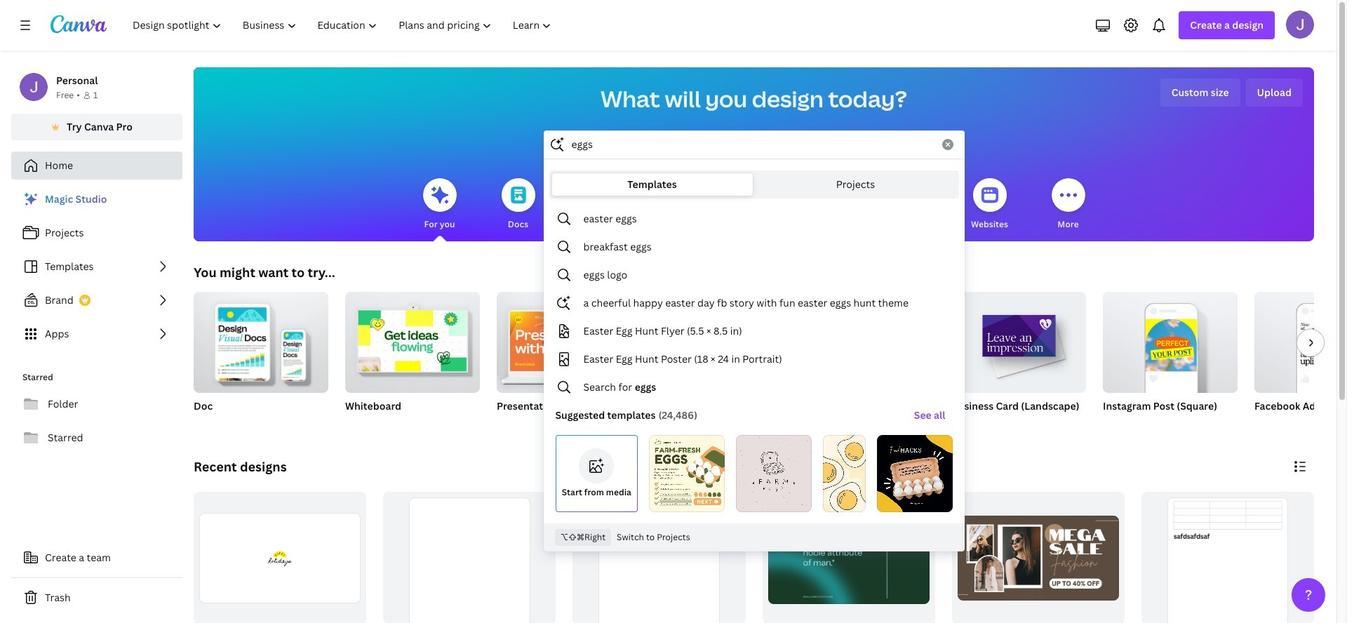 Task type: describe. For each thing, give the bounding box(es) containing it.
edit a copy of the black orange food hacks food instagram post template image
[[877, 435, 953, 512]]

edit a copy of the yellow illustrated eggs phone wallpaper template image
[[823, 435, 866, 512]]

jacob simon image
[[1286, 11, 1314, 39]]



Task type: locate. For each thing, give the bounding box(es) containing it.
group
[[194, 286, 328, 431], [194, 286, 328, 393], [345, 286, 480, 431], [345, 286, 480, 393], [951, 286, 1086, 431], [951, 286, 1086, 393], [1103, 286, 1238, 431], [1103, 286, 1238, 393], [497, 292, 632, 431], [497, 292, 632, 393], [648, 292, 783, 431], [800, 292, 935, 431], [1255, 292, 1347, 431], [1255, 292, 1347, 393], [194, 492, 366, 623], [383, 492, 556, 623], [952, 492, 1125, 623], [1142, 492, 1314, 623]]

list box
[[544, 205, 964, 518]]

list
[[11, 185, 182, 348]]

top level navigation element
[[123, 11, 564, 39]]

edit a copy of the green and orange minimalist illustrated farm fresh eggs linkedin post template image
[[649, 435, 725, 512]]

None search field
[[543, 131, 964, 552]]

edit a copy of the farm eggs modern graphic beige logo template image
[[736, 435, 812, 512]]

Search search field
[[572, 131, 934, 158]]



Task type: vqa. For each thing, say whether or not it's contained in the screenshot.
second 1
no



